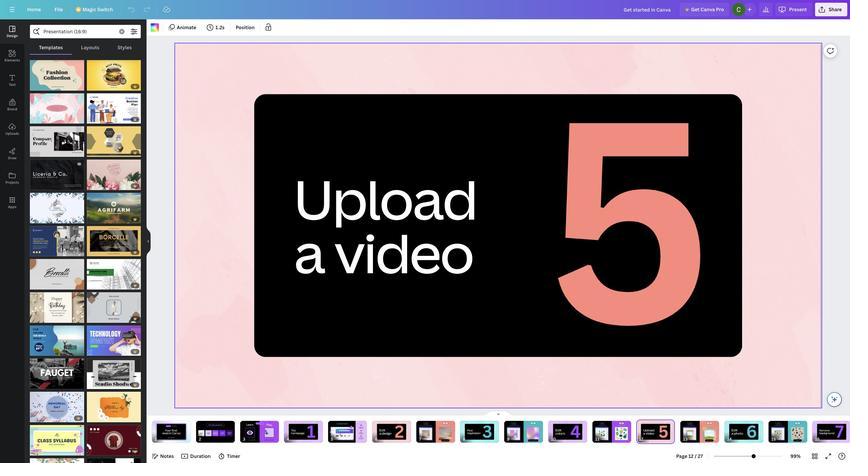 Task type: describe. For each thing, give the bounding box(es) containing it.
1 of 12 for colorful aesthetic magazine photography portfolio presentation 16:9 group
[[90, 250, 102, 255]]

grey minimalist new arrival (presentation (16:9)) image
[[87, 292, 141, 323]]

elements button
[[0, 44, 24, 68]]

yellow modern burger (presentation (16:9)) group
[[87, 56, 141, 91]]

12 for blue yellow good idea presentation (16:9) group
[[41, 250, 45, 255]]

canva
[[701, 6, 716, 13]]

layouts button
[[72, 41, 109, 54]]

animate
[[177, 24, 196, 31]]

happy mother's day presentation (16:9)) image
[[30, 458, 84, 463]]

1 of 15 for blue purple gradient professional company presentation 16:9 group on the bottom left of page
[[90, 349, 102, 354]]

grey minimalist new arrival (presentation (16:9)) group
[[87, 288, 141, 323]]

duration
[[190, 453, 211, 460]]

elements
[[5, 58, 20, 63]]

1 for green simple architecture presentation (16:9) group
[[90, 283, 92, 288]]

12 inside button
[[689, 453, 694, 460]]

page 12 / 27 button
[[674, 451, 706, 462]]

monochrome minimalist elegant magazine photography portfolio presentation 16:9 group
[[87, 355, 141, 389]]

1 for monochrome professional fashion company profile presentation 16:9 group
[[33, 150, 35, 155]]

1 for blue minimalist creative business plan presentation (16:9) "group"
[[90, 117, 92, 122]]

1 of 12 for green simple architecture presentation (16:9) group
[[90, 283, 102, 288]]

1 for green yellow modern farming presentation 16:9 group
[[90, 217, 92, 222]]

no color image
[[151, 23, 159, 32]]

notes
[[160, 453, 174, 460]]

1 of 12 for monochrome elegant professional company profile presentation 16:9 group
[[33, 183, 45, 188]]

blue gradient travel (presentation (16:9)) image
[[30, 326, 84, 356]]

brand
[[7, 107, 17, 111]]

12 for blue minimalist creative business plan presentation (16:9) "group"
[[98, 117, 102, 122]]

draw button
[[0, 142, 24, 166]]

of for colorful aesthetic magazine photography portfolio presentation 16:9 group
[[93, 250, 97, 255]]

templates button
[[30, 41, 72, 54]]

text button
[[0, 68, 24, 93]]

uploads button
[[0, 117, 24, 142]]

of for pastel blue yellow purple playful class syllabus presentation 16:9 group
[[36, 449, 40, 454]]

video
[[335, 216, 474, 289]]

hide image
[[146, 225, 151, 258]]

uploads
[[5, 131, 19, 136]]

of for green simple architecture presentation (16:9) group
[[93, 283, 97, 288]]

pink blue pastel playful fashion collection presentation 16:9 group
[[30, 56, 84, 91]]

1 of 12 for blue minimalist creative business plan presentation (16:9) "group"
[[90, 117, 102, 122]]

styles
[[118, 44, 132, 51]]

1 of 15 for the pink blue pastel playful fashion collection presentation 16:9 group
[[33, 84, 45, 89]]

home
[[27, 6, 41, 13]]

get
[[692, 6, 700, 13]]

page 12 image
[[637, 421, 676, 443]]

warm brown aesthetic fashion brand marketing presentation 16 : 9 group
[[30, 255, 84, 290]]

1 for monochrome elegant professional company profile presentation 16:9 group
[[33, 183, 35, 188]]

of for blue minimalist creative business plan presentation (16:9) "group"
[[93, 117, 97, 122]]

apps button
[[0, 191, 24, 215]]

timer
[[227, 453, 240, 460]]

brand button
[[0, 93, 24, 117]]

position
[[236, 24, 255, 31]]

canva assistant image
[[831, 396, 839, 404]]

15 for the pink blue pastel playful fashion collection presentation 16:9 group
[[41, 84, 45, 89]]

blue gradient travel (presentation (16:9)) group
[[30, 322, 84, 356]]

styles button
[[109, 41, 141, 54]]

99% button
[[785, 451, 807, 462]]

timer button
[[216, 451, 243, 462]]

of for monochrome professional fashion company profile presentation 16:9 group
[[36, 150, 40, 155]]

yellow minimalist furniture collection presentation (16:9) group
[[87, 122, 141, 157]]

happy birthday (presentation (16:9)) group
[[30, 288, 84, 323]]

projects
[[5, 180, 19, 185]]

1.2s
[[216, 24, 225, 31]]

12 for green simple architecture presentation (16:9) group
[[98, 283, 102, 288]]

templates
[[39, 44, 63, 51]]

12 for pastel blue yellow purple playful class syllabus presentation 16:9 group
[[41, 449, 45, 454]]

12 for white maroon simple elegant automotive company profile presentation 16:9 'group'
[[41, 383, 45, 388]]

of for the pink blue pastel playful fashion collection presentation 16:9 group
[[36, 84, 40, 89]]

12 for monochrome elegant professional company profile presentation 16:9 group
[[41, 183, 45, 188]]

27
[[699, 453, 704, 460]]

blue purple gradient professional company presentation 16:9 group
[[87, 322, 141, 356]]

1 of 12 for blue yellow good idea presentation (16:9) group
[[33, 250, 45, 255]]

of for green yellow modern farming presentation 16:9 group
[[93, 217, 97, 222]]

share
[[830, 6, 843, 13]]

99%
[[791, 453, 802, 460]]

1 for the monochrome minimalist elegant magazine photography portfolio presentation 16:9 group
[[90, 383, 92, 388]]

monochrome professional fashion company profile presentation 16:9 group
[[30, 122, 84, 157]]

text
[[9, 82, 16, 87]]

1 for colorful aesthetic magazine photography portfolio presentation 16:9 group
[[90, 250, 92, 255]]

of for monochrome elegant professional company profile presentation 16:9 group
[[36, 183, 40, 188]]

of for blue yellow good idea presentation (16:9) group
[[36, 250, 40, 255]]

red minimalist new variant (presentation (16:9)) group
[[87, 421, 141, 456]]

orange daisy mother's day (presentation (16:9)) image
[[87, 392, 141, 423]]

1 for blue yellow good idea presentation (16:9) group
[[33, 250, 35, 255]]

projects button
[[0, 166, 24, 191]]

red minimalist new variant (presentation (16:9)) image
[[87, 425, 141, 456]]

monochrome elegant professional company profile presentation 16:9 group
[[30, 156, 84, 190]]

green yellow modern farming presentation 16:9 group
[[87, 189, 141, 223]]

green simple architecture presentation (16:9) group
[[87, 255, 141, 290]]

magic switch button
[[71, 3, 118, 16]]

5
[[546, 24, 714, 405]]

hide pages image
[[483, 411, 515, 416]]



Task type: locate. For each thing, give the bounding box(es) containing it.
12 inside blue yellow good idea presentation (16:9) group
[[41, 250, 45, 255]]

1 of 12 for warm brown aesthetic fashion brand marketing presentation 16 : 9 'group'
[[33, 283, 45, 288]]

12 inside white maroon simple elegant automotive company profile presentation 16:9 'group'
[[41, 383, 45, 388]]

12 up happy mother's day presentation (16:9)) group
[[41, 449, 45, 454]]

happy mother's day presentation (16:9)) image
[[30, 93, 84, 124]]

12 up orange daisy mother's day (presentation (16:9)) group
[[98, 383, 102, 388]]

12 for monochrome professional fashion company profile presentation 16:9 group
[[41, 150, 45, 155]]

1 for warm brown aesthetic fashion brand marketing presentation 16 : 9 'group'
[[33, 283, 35, 288]]

15 for green yellow modern farming presentation 16:9 group
[[98, 217, 102, 222]]

1 of 12 up yellow minimalist furniture collection presentation (16:9) group
[[90, 117, 102, 122]]

of up green simple architecture presentation (16:9) group
[[93, 250, 97, 255]]

1 of 15 up happy mother's day presentation (16:9)) group
[[33, 84, 45, 89]]

of up yellow minimalist furniture collection presentation (16:9) group
[[93, 117, 97, 122]]

1 of 15 up the monochrome minimalist elegant magazine photography portfolio presentation 16:9 group
[[90, 349, 102, 354]]

of inside blue minimalist creative business plan presentation (16:9) "group"
[[93, 117, 97, 122]]

of up orange daisy mother's day (presentation (16:9)) group
[[93, 383, 97, 388]]

get canva pro button
[[680, 3, 730, 16]]

of inside warm brown aesthetic fashion brand marketing presentation 16 : 9 'group'
[[36, 283, 40, 288]]

15 inside green yellow modern farming presentation 16:9 group
[[98, 217, 102, 222]]

2 vertical spatial 1 of 15
[[90, 349, 102, 354]]

1 of 12 inside colorful aesthetic magazine photography portfolio presentation 16:9 group
[[90, 250, 102, 255]]

pastel blue yellow purple playful class syllabus presentation 16:9 group
[[30, 421, 84, 456]]

page 12 / 27
[[677, 453, 704, 460]]

1 of 12 inside white maroon simple elegant automotive company profile presentation 16:9 'group'
[[33, 383, 45, 388]]

Use 5+ words to describe... search field
[[43, 25, 115, 38]]

1 for white maroon simple elegant automotive company profile presentation 16:9 'group'
[[33, 383, 35, 388]]

1 up warm brown aesthetic fashion brand marketing presentation 16 : 9 'group'
[[33, 250, 35, 255]]

1 of 15
[[33, 84, 45, 89], [90, 217, 102, 222], [90, 349, 102, 354]]

12 inside green simple architecture presentation (16:9) group
[[98, 283, 102, 288]]

1
[[33, 84, 35, 89], [90, 117, 92, 122], [33, 150, 35, 155], [33, 183, 35, 188], [90, 217, 92, 222], [33, 250, 35, 255], [90, 250, 92, 255], [33, 283, 35, 288], [90, 283, 92, 288], [90, 349, 92, 354], [33, 383, 35, 388], [90, 383, 92, 388], [33, 449, 35, 454]]

1 of 15 inside blue purple gradient professional company presentation 16:9 group
[[90, 349, 102, 354]]

blue minimalist memorial day presentation (16:9) image
[[30, 392, 84, 423]]

1 of 12 inside monochrome elegant professional company profile presentation 16:9 group
[[33, 183, 45, 188]]

apps
[[8, 204, 16, 209]]

home link
[[22, 3, 46, 16]]

present
[[790, 6, 808, 13]]

of
[[36, 84, 40, 89], [93, 117, 97, 122], [36, 150, 40, 155], [36, 183, 40, 188], [93, 217, 97, 222], [36, 250, 40, 255], [93, 250, 97, 255], [36, 283, 40, 288], [93, 283, 97, 288], [93, 349, 97, 354], [36, 383, 40, 388], [93, 383, 97, 388], [36, 449, 40, 454]]

Page title text field
[[647, 436, 650, 443]]

of for blue purple gradient professional company presentation 16:9 group on the bottom left of page
[[93, 349, 97, 354]]

happy birthday (presentation (16:9)) image
[[30, 292, 84, 323]]

1 right "projects"
[[33, 183, 35, 188]]

switch
[[97, 6, 113, 13]]

1 of 12 up happy mother's day  (presentation (16:9)) 'group'
[[33, 183, 45, 188]]

1 inside group
[[90, 349, 92, 354]]

yellow modern burger (presentation (16:9)) image
[[87, 60, 141, 91]]

draw
[[8, 156, 17, 160]]

1 of 12 inside warm brown aesthetic fashion brand marketing presentation 16 : 9 'group'
[[33, 283, 45, 288]]

1 right draw 'button'
[[33, 150, 35, 155]]

a
[[294, 216, 325, 289]]

15 for blue purple gradient professional company presentation 16:9 group on the bottom left of page
[[98, 349, 102, 354]]

blue minimalist creative business plan presentation (16:9) group
[[87, 89, 141, 124]]

of inside colorful aesthetic magazine photography portfolio presentation 16:9 group
[[93, 250, 97, 255]]

1 of 12 inside the monochrome minimalist elegant magazine photography portfolio presentation 16:9 group
[[90, 383, 102, 388]]

design button
[[0, 19, 24, 44]]

layouts
[[81, 44, 99, 51]]

of up colorful aesthetic magazine photography portfolio presentation 16:9 group
[[93, 217, 97, 222]]

0 vertical spatial 15
[[41, 84, 45, 89]]

1.2s button
[[205, 22, 227, 33]]

file button
[[49, 3, 68, 16]]

of right draw 'button'
[[36, 150, 40, 155]]

12 inside pastel blue yellow purple playful class syllabus presentation 16:9 group
[[41, 449, 45, 454]]

1 of 12 up happy mother's day presentation (16:9)) group
[[33, 449, 45, 454]]

of for the monochrome minimalist elegant magazine photography portfolio presentation 16:9 group
[[93, 383, 97, 388]]

12 inside warm brown aesthetic fashion brand marketing presentation 16 : 9 'group'
[[41, 283, 45, 288]]

1 up yellow minimalist furniture collection presentation (16:9) group
[[90, 117, 92, 122]]

1 up green simple architecture presentation (16:9) group
[[90, 250, 92, 255]]

15 inside blue purple gradient professional company presentation 16:9 group
[[98, 349, 102, 354]]

1 up happy birthday (presentation (16:9)) group
[[33, 283, 35, 288]]

white maroon simple elegant automotive company profile presentation 16:9 group
[[30, 355, 84, 389]]

happy mother's day  (presentation (16:9)) group
[[30, 189, 84, 223]]

blue yellow good idea presentation (16:9) group
[[30, 222, 84, 257]]

12 up blue minimalist memorial day presentation (16:9) group
[[41, 383, 45, 388]]

12 inside blue minimalist creative business plan presentation (16:9) "group"
[[98, 117, 102, 122]]

12 inside monochrome professional fashion company profile presentation 16:9 group
[[41, 150, 45, 155]]

of up warm brown aesthetic fashion brand marketing presentation 16 : 9 'group'
[[36, 250, 40, 255]]

upload
[[294, 162, 477, 235]]

position button
[[233, 22, 258, 33]]

notes button
[[149, 451, 177, 462]]

of up the monochrome minimalist elegant magazine photography portfolio presentation 16:9 group
[[93, 349, 97, 354]]

1 of 12 inside blue yellow good idea presentation (16:9) group
[[33, 250, 45, 255]]

of inside 'group'
[[36, 383, 40, 388]]

share button
[[816, 3, 848, 16]]

12 up grey minimalist new arrival (presentation (16:9)) group
[[98, 283, 102, 288]]

1 up happy mother's day presentation (16:9)) group
[[33, 449, 35, 454]]

1 of 15 inside the pink blue pastel playful fashion collection presentation 16:9 group
[[33, 84, 45, 89]]

1 for pastel blue yellow purple playful class syllabus presentation 16:9 group
[[33, 449, 35, 454]]

1 of 12 up blue minimalist memorial day presentation (16:9) group
[[33, 383, 45, 388]]

1 of 12 inside green simple architecture presentation (16:9) group
[[90, 283, 102, 288]]

1 vertical spatial 1 of 15
[[90, 217, 102, 222]]

Design title text field
[[619, 3, 678, 16]]

of inside pastel blue yellow purple playful class syllabus presentation 16:9 group
[[36, 449, 40, 454]]

yellow minimalist furniture collection presentation (16:9) image
[[87, 127, 141, 157]]

present button
[[776, 3, 813, 16]]

1 of 12 for white maroon simple elegant automotive company profile presentation 16:9 'group'
[[33, 383, 45, 388]]

orange daisy mother's day (presentation (16:9)) group
[[87, 388, 141, 423]]

12 up green simple architecture presentation (16:9) group
[[98, 250, 102, 255]]

happy mother's day presentation (16:9)) group
[[30, 89, 84, 124]]

of inside group
[[36, 183, 40, 188]]

magic switch
[[83, 6, 113, 13]]

of inside blue yellow good idea presentation (16:9) group
[[36, 250, 40, 255]]

12
[[98, 117, 102, 122], [41, 150, 45, 155], [41, 183, 45, 188], [41, 250, 45, 255], [98, 250, 102, 255], [41, 283, 45, 288], [98, 283, 102, 288], [41, 383, 45, 388], [98, 383, 102, 388], [41, 449, 45, 454], [689, 453, 694, 460]]

duration button
[[180, 451, 214, 462]]

1 of 12 for monochrome professional fashion company profile presentation 16:9 group
[[33, 150, 45, 155]]

colorful aesthetic magazine photography portfolio presentation 16:9 group
[[87, 222, 141, 257]]

happy mother's day presentation (16:9)) image
[[87, 160, 141, 190]]

1 up blue minimalist memorial day presentation (16:9) group
[[33, 383, 35, 388]]

1 of 12 up grey minimalist new arrival (presentation (16:9)) group
[[90, 283, 102, 288]]

1 of 15 up colorful aesthetic magazine photography portfolio presentation 16:9 group
[[90, 217, 102, 222]]

of inside green yellow modern farming presentation 16:9 group
[[93, 217, 97, 222]]

design
[[7, 33, 18, 38]]

of for warm brown aesthetic fashion brand marketing presentation 16 : 9 'group'
[[36, 283, 40, 288]]

1 of 12 up happy birthday (presentation (16:9)) group
[[33, 283, 45, 288]]

2 vertical spatial 15
[[98, 349, 102, 354]]

12 up happy mother's day  (presentation (16:9)) 'group'
[[41, 183, 45, 188]]

1 up the monochrome minimalist elegant magazine photography portfolio presentation 16:9 group
[[90, 349, 92, 354]]

a video
[[294, 216, 474, 289]]

12 inside the monochrome minimalist elegant magazine photography portfolio presentation 16:9 group
[[98, 383, 102, 388]]

12 for the monochrome minimalist elegant magazine photography portfolio presentation 16:9 group
[[98, 383, 102, 388]]

1 up orange daisy mother's day (presentation (16:9)) group
[[90, 383, 92, 388]]

1 for the pink blue pastel playful fashion collection presentation 16:9 group
[[33, 84, 35, 89]]

15 up happy mother's day presentation (16:9)) group
[[41, 84, 45, 89]]

1 right text
[[33, 84, 35, 89]]

of right text
[[36, 84, 40, 89]]

12 up monochrome elegant professional company profile presentation 16:9 group
[[41, 150, 45, 155]]

12 up yellow minimalist furniture collection presentation (16:9) group
[[98, 117, 102, 122]]

of up blue minimalist memorial day presentation (16:9) group
[[36, 383, 40, 388]]

of inside green simple architecture presentation (16:9) group
[[93, 283, 97, 288]]

1 of 12
[[90, 117, 102, 122], [33, 150, 45, 155], [33, 183, 45, 188], [33, 250, 45, 255], [90, 250, 102, 255], [33, 283, 45, 288], [90, 283, 102, 288], [33, 383, 45, 388], [90, 383, 102, 388], [33, 449, 45, 454]]

15 inside the pink blue pastel playful fashion collection presentation 16:9 group
[[41, 84, 45, 89]]

12 for warm brown aesthetic fashion brand marketing presentation 16 : 9 'group'
[[41, 283, 45, 288]]

monochrome simple professional magazine photography portfolio presentation 16:9 group
[[87, 454, 141, 463]]

of up happy mother's day presentation (16:9)) group
[[36, 449, 40, 454]]

1 inside group
[[33, 183, 35, 188]]

happy mother's day  (presentation (16:9)) image
[[30, 193, 84, 223]]

/
[[695, 453, 697, 460]]

1 up colorful aesthetic magazine photography portfolio presentation 16:9 group
[[90, 217, 92, 222]]

1 of 12 up orange daisy mother's day (presentation (16:9)) group
[[90, 383, 102, 388]]

side panel tab list
[[0, 19, 24, 215]]

happy mother's day presentation (16:9)) group
[[87, 156, 141, 190]]

file
[[55, 6, 63, 13]]

1 vertical spatial 15
[[98, 217, 102, 222]]

of up happy birthday (presentation (16:9)) group
[[36, 283, 40, 288]]

1 of 15 inside green yellow modern farming presentation 16:9 group
[[90, 217, 102, 222]]

15 up the monochrome minimalist elegant magazine photography portfolio presentation 16:9 group
[[98, 349, 102, 354]]

12 for colorful aesthetic magazine photography portfolio presentation 16:9 group
[[98, 250, 102, 255]]

main menu bar
[[0, 0, 851, 19]]

1 of 12 up green simple architecture presentation (16:9) group
[[90, 250, 102, 255]]

magic
[[83, 6, 96, 13]]

happy mother's day presentation (16:9)) group
[[30, 454, 84, 463]]

of up grey minimalist new arrival (presentation (16:9)) group
[[93, 283, 97, 288]]

1 of 12 right draw 'button'
[[33, 150, 45, 155]]

animate button
[[166, 22, 199, 33]]

1 of 12 inside pastel blue yellow purple playful class syllabus presentation 16:9 group
[[33, 449, 45, 454]]

1 of 12 inside monochrome professional fashion company profile presentation 16:9 group
[[33, 150, 45, 155]]

1 of 12 for pastel blue yellow purple playful class syllabus presentation 16:9 group
[[33, 449, 45, 454]]

12 up warm brown aesthetic fashion brand marketing presentation 16 : 9 'group'
[[41, 250, 45, 255]]

1 of 12 up warm brown aesthetic fashion brand marketing presentation 16 : 9 'group'
[[33, 250, 45, 255]]

1 of 12 for the monochrome minimalist elegant magazine photography portfolio presentation 16:9 group
[[90, 383, 102, 388]]

of right "projects"
[[36, 183, 40, 188]]

of inside the monochrome minimalist elegant magazine photography portfolio presentation 16:9 group
[[93, 383, 97, 388]]

1 of 12 inside blue minimalist creative business plan presentation (16:9) "group"
[[90, 117, 102, 122]]

0 vertical spatial 1 of 15
[[33, 84, 45, 89]]

1 up grey minimalist new arrival (presentation (16:9)) group
[[90, 283, 92, 288]]

15
[[41, 84, 45, 89], [98, 217, 102, 222], [98, 349, 102, 354]]

of inside the pink blue pastel playful fashion collection presentation 16:9 group
[[36, 84, 40, 89]]

12 inside monochrome elegant professional company profile presentation 16:9 group
[[41, 183, 45, 188]]

12 up happy birthday (presentation (16:9)) group
[[41, 283, 45, 288]]

blue minimalist memorial day presentation (16:9) group
[[30, 388, 84, 423]]

12 inside colorful aesthetic magazine photography portfolio presentation 16:9 group
[[98, 250, 102, 255]]

get canva pro
[[692, 6, 725, 13]]

of inside group
[[36, 150, 40, 155]]

of inside group
[[93, 349, 97, 354]]

15 up colorful aesthetic magazine photography portfolio presentation 16:9 group
[[98, 217, 102, 222]]

1 inside "group"
[[90, 117, 92, 122]]

pro
[[717, 6, 725, 13]]

1 for blue purple gradient professional company presentation 16:9 group on the bottom left of page
[[90, 349, 92, 354]]

12 left /
[[689, 453, 694, 460]]

1 of 15 for green yellow modern farming presentation 16:9 group
[[90, 217, 102, 222]]

page
[[677, 453, 688, 460]]

of for white maroon simple elegant automotive company profile presentation 16:9 'group'
[[36, 383, 40, 388]]



Task type: vqa. For each thing, say whether or not it's contained in the screenshot.
9th group
no



